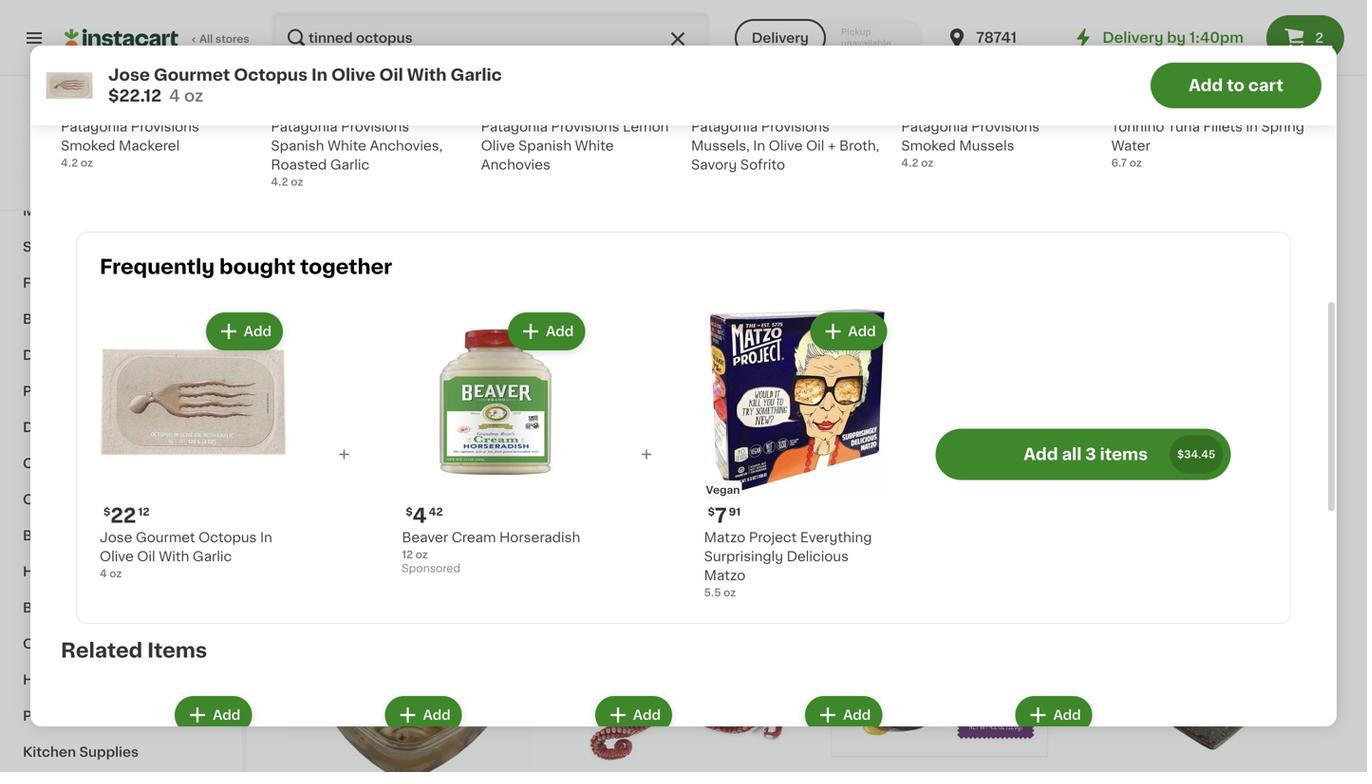 Task type: describe. For each thing, give the bounding box(es) containing it.
product group containing 26
[[1080, 194, 1330, 514]]

mediterranean
[[1135, 479, 1233, 492]]

central market logo image
[[103, 99, 139, 135]]

by
[[1167, 31, 1186, 45]]

octopus for jose gourmet octopus in olive oil with garlic $22.12 4 oz
[[234, 67, 308, 83]]

2
[[1316, 31, 1324, 45]]

roasted
[[271, 158, 327, 171]]

all
[[1062, 446, 1082, 463]]

eggs
[[77, 132, 112, 145]]

items
[[1100, 446, 1148, 463]]

fillets
[[1204, 120, 1243, 133]]

add inside button
[[1189, 77, 1223, 94]]

provisions for olive
[[551, 120, 620, 133]]

patagonia provisions mussels, in olive oil + broth, savory sofrito button
[[691, 0, 886, 174]]

patagonia for mackerel
[[61, 120, 127, 133]]

dry goods & pasta
[[23, 421, 153, 434]]

with for jose gourmet octopus in olive oil with garlic $22.12 4 oz
[[407, 67, 447, 83]]

patagonia provisions smoked mackerel 4.2 oz
[[61, 120, 199, 168]]

personal
[[23, 709, 83, 723]]

for
[[369, 142, 399, 162]]

snacks & candy link
[[11, 229, 231, 265]]

& left pasta
[[100, 421, 111, 434]]

patagonia for mussels
[[902, 120, 968, 133]]

4.2 for mackerel
[[61, 157, 78, 168]]

with for jose gourmet octopus in olive oil with garlic 4 oz
[[159, 550, 189, 563]]

& right meat at the top of the page
[[61, 204, 72, 217]]

deli
[[23, 349, 50, 362]]

recipes link
[[11, 48, 231, 85]]

view pricing policy link
[[64, 161, 178, 177]]

white inside patagonia provisions lemon olive spanish white anchovies
[[575, 139, 614, 152]]

in for jose gourmet octopus in olive oil with garlic
[[710, 479, 723, 492]]

results for "tinned octopus"
[[285, 142, 584, 162]]

oz inside jose gourmet octopus in olive oil with garlic $22.12 4 oz
[[184, 88, 203, 104]]

to
[[1227, 77, 1245, 94]]

meat & seafood
[[23, 204, 133, 217]]

goods for canned
[[80, 493, 125, 506]]

care for personal care
[[86, 709, 119, 723]]

jose for jose gourmet octopus in olive oil with garlic 4 oz
[[100, 531, 132, 544]]

vinegars,
[[57, 637, 121, 651]]

delivery for delivery by 1:40pm
[[1103, 31, 1164, 45]]

central market small octopus previously frozen
[[285, 479, 485, 511]]

kitchen
[[23, 746, 76, 759]]

product group containing 22
[[100, 309, 287, 581]]

& left the spices
[[124, 637, 135, 651]]

product group containing /lb
[[285, 194, 535, 514]]

bakery
[[23, 312, 71, 326]]

frozen inside central market small octopus previously frozen
[[357, 498, 402, 511]]

spanish inside patagonia provisions lemon olive spanish white anchovies
[[519, 139, 572, 152]]

household
[[23, 565, 97, 578]]

baking essentials link
[[11, 590, 231, 626]]

beverages
[[23, 168, 96, 181]]

bakery link
[[11, 301, 231, 337]]

canned goods & soups
[[23, 493, 186, 506]]

octopus for jose gourmet octopus in olive oil with garlic
[[649, 479, 707, 492]]

health care link
[[11, 662, 231, 698]]

$ 8 14
[[65, 95, 99, 115]]

prepared
[[23, 385, 86, 398]]

garlic for jose gourmet octopus in olive oil with garlic $22.12 4 oz
[[451, 67, 502, 83]]

deli link
[[11, 337, 231, 373]]

organic for 31
[[1114, 74, 1157, 84]]

oil for jose gourmet octopus in olive oil with garlic
[[763, 479, 782, 492]]

supplies
[[79, 746, 139, 759]]

cream
[[452, 531, 496, 544]]

78
[[1119, 454, 1132, 465]]

tuna
[[1168, 120, 1200, 133]]

14
[[87, 96, 99, 106]]

all stores
[[199, 34, 249, 44]]

2 button
[[1267, 15, 1345, 61]]

31
[[1138, 96, 1150, 106]]

$26.78 per pound element
[[1080, 451, 1330, 476]]

oz inside jose gourmet octopus in olive oil with garlic 4 oz
[[109, 568, 122, 579]]

product group containing 4
[[402, 309, 589, 579]]

olive inside patagonia provisions lemon olive spanish white anchovies
[[481, 139, 515, 152]]

oz inside tonnino tuna fillets in spring water 6.7 oz
[[1130, 157, 1142, 168]]

central market
[[70, 142, 172, 155]]

wildfish
[[815, 479, 868, 492]]

meat
[[23, 204, 58, 217]]

beverages link
[[11, 157, 231, 193]]

snacks & candy
[[23, 240, 135, 254]]

smoked for mackerel
[[61, 139, 115, 152]]

$ 7 91
[[708, 506, 741, 526]]

3
[[1086, 446, 1097, 463]]

in for patagonia provisions mussels, in olive oil + broth, savory sofrito
[[753, 139, 766, 152]]

sauces
[[125, 457, 175, 470]]

garlic inside patagonia provisions spanish white anchovies, roasted garlic 4.2 oz
[[330, 158, 370, 171]]

tonnino tuna fillets in spring water 6.7 oz
[[1112, 120, 1305, 168]]

4.2 inside patagonia provisions spanish white anchovies, roasted garlic 4.2 oz
[[271, 176, 288, 187]]

spanish inside patagonia provisions spanish white anchovies, roasted garlic 4.2 oz
[[271, 139, 324, 152]]

with for jose gourmet octopus in olive oil with garlic
[[550, 498, 580, 511]]

frozen link
[[11, 265, 231, 301]]

household link
[[11, 554, 231, 590]]

in
[[1246, 120, 1258, 133]]

kitchen supplies link
[[11, 734, 231, 770]]

oils, vinegars, & spices
[[23, 637, 185, 651]]

wildfish cannery smoked octopus
[[815, 479, 1048, 492]]

meat & seafood link
[[11, 193, 231, 229]]

patagonia provisions mussels, in olive oil + broth, savory sofrito
[[691, 120, 880, 171]]

previously
[[285, 498, 354, 511]]

foods
[[89, 385, 131, 398]]

add to cart button
[[1151, 63, 1322, 108]]

6.7
[[1112, 157, 1127, 168]]

oz inside patagonia provisions smoked mussels 4.2 oz
[[921, 157, 934, 168]]

patagonia for olive
[[481, 120, 548, 133]]

gourmet for jose gourmet octopus in olive oil with garlic 4 oz
[[136, 531, 195, 544]]

12 inside beaver cream horseradish 12 oz
[[402, 549, 413, 560]]

soups
[[143, 493, 186, 506]]

/lb inside $ 26 78 /lb
[[1140, 452, 1160, 467]]

olive for 4
[[331, 67, 376, 83]]

$ for 22
[[104, 507, 110, 517]]

beaver
[[402, 531, 448, 544]]

octopus for cooked mediterranean octopus tentacles
[[1236, 479, 1295, 492]]

prepared foods
[[23, 385, 131, 398]]

jose gourmet octopus in olive oil with garlic
[[550, 479, 782, 511]]

savory
[[691, 158, 737, 171]]

/lb inside $11.64 per pound element
[[337, 452, 358, 467]]

octopus"
[[487, 142, 584, 162]]

market for central market
[[124, 142, 172, 155]]

cart
[[1249, 77, 1284, 94]]

4 inside jose gourmet octopus in olive oil with garlic 4 oz
[[100, 568, 107, 579]]

oz inside "patagonia provisions smoked mackerel 4.2 oz"
[[81, 157, 93, 168]]

view pricing policy
[[64, 164, 166, 174]]

product group containing 23
[[815, 194, 1065, 510]]

& left eggs on the left top of the page
[[63, 132, 74, 145]]

1 vertical spatial 4
[[413, 506, 427, 526]]

& inside 'link'
[[76, 240, 87, 254]]

pasta
[[114, 421, 153, 434]]

0 horizontal spatial frozen
[[23, 276, 69, 290]]

pricing
[[93, 164, 130, 174]]

tentacles
[[1080, 498, 1144, 511]]

white inside patagonia provisions spanish white anchovies, roasted garlic 4.2 oz
[[328, 139, 367, 152]]

smoked for octopus
[[932, 479, 987, 492]]

20
[[854, 454, 868, 465]]

canned goods & soups link
[[11, 481, 231, 518]]

related
[[61, 641, 143, 661]]

central for central market
[[70, 142, 121, 155]]

instacart logo image
[[65, 27, 179, 49]]

& left sauces
[[111, 457, 122, 470]]

4.2 for mussels
[[902, 157, 919, 168]]



Task type: vqa. For each thing, say whether or not it's contained in the screenshot.
the 2
yes



Task type: locate. For each thing, give the bounding box(es) containing it.
olive for sofrito
[[769, 139, 803, 152]]

candy
[[90, 240, 135, 254]]

0 vertical spatial gourmet
[[154, 67, 230, 83]]

$ inside $ 23 20
[[819, 454, 826, 465]]

78741
[[976, 31, 1017, 45]]

0 vertical spatial 12
[[138, 507, 150, 517]]

oil right vegan
[[763, 479, 782, 492]]

$ up the wildfish
[[819, 454, 826, 465]]

1 white from the left
[[328, 139, 367, 152]]

4 inside jose gourmet octopus in olive oil with garlic $22.12 4 oz
[[169, 88, 180, 104]]

matzo down $ 7 91
[[704, 531, 746, 544]]

0 vertical spatial 4
[[169, 88, 180, 104]]

0 vertical spatial matzo
[[704, 531, 746, 544]]

add
[[1189, 77, 1223, 94], [244, 325, 272, 338], [546, 325, 574, 338], [848, 325, 876, 338], [1024, 446, 1058, 463], [1287, 576, 1314, 589], [213, 708, 241, 722], [423, 708, 451, 722], [633, 708, 661, 722], [843, 708, 871, 722], [1054, 708, 1081, 722]]

0 horizontal spatial 4.2
[[61, 157, 78, 168]]

market for central market small octopus previously frozen
[[337, 479, 383, 492]]

olive inside jose gourmet octopus in olive oil with garlic $22.12 4 oz
[[331, 67, 376, 83]]

in inside jose gourmet octopus in olive oil with garlic
[[710, 479, 723, 492]]

0 horizontal spatial with
[[159, 550, 189, 563]]

1 vertical spatial goods
[[80, 493, 125, 506]]

2 horizontal spatial 4.2
[[902, 157, 919, 168]]

breakfast
[[23, 529, 89, 542]]

0 vertical spatial jose
[[108, 67, 150, 83]]

3 patagonia from the left
[[271, 120, 338, 133]]

$ 4 42
[[406, 506, 443, 526]]

lemon
[[623, 120, 669, 133]]

provisions inside "patagonia provisions smoked mackerel 4.2 oz"
[[131, 120, 199, 133]]

oil up anchovies,
[[379, 67, 403, 83]]

octopus inside cooked mediterranean octopus tentacles
[[1236, 479, 1295, 492]]

with inside jose gourmet octopus in olive oil with garlic 4 oz
[[159, 550, 189, 563]]

matzo project everything surprisingly delicious matzo 5.5 oz
[[704, 531, 872, 598]]

2 vertical spatial 4
[[100, 568, 107, 579]]

beaver cream horseradish 12 oz
[[402, 531, 581, 560]]

2 patagonia from the left
[[691, 120, 758, 133]]

4.2 inside patagonia provisions smoked mussels 4.2 oz
[[902, 157, 919, 168]]

delivery for delivery
[[752, 31, 809, 45]]

1 vertical spatial care
[[86, 709, 119, 723]]

$34.45
[[1178, 449, 1216, 460]]

gourmet for jose gourmet octopus in olive oil with garlic $22.12 4 oz
[[154, 67, 230, 83]]

smoked for mussels
[[902, 139, 956, 152]]

1 horizontal spatial spanish
[[519, 139, 572, 152]]

smoked inside patagonia provisions smoked mussels 4.2 oz
[[902, 139, 956, 152]]

patagonia for in
[[691, 120, 758, 133]]

1 horizontal spatial central
[[285, 479, 334, 492]]

market inside central market small octopus previously frozen
[[337, 479, 383, 492]]

white
[[328, 139, 367, 152], [575, 139, 614, 152]]

patagonia inside "patagonia provisions smoked mackerel 4.2 oz"
[[61, 120, 127, 133]]

project
[[749, 531, 797, 544]]

$ inside $ 4 42
[[406, 507, 413, 517]]

jose inside jose gourmet octopus in olive oil with garlic 4 oz
[[100, 531, 132, 544]]

with inside jose gourmet octopus in olive oil with garlic $22.12 4 oz
[[407, 67, 447, 83]]

$ left 42
[[406, 507, 413, 517]]

1 vertical spatial with
[[550, 498, 580, 511]]

view
[[64, 164, 90, 174]]

$ inside $ 22 12
[[104, 507, 110, 517]]

sofrito
[[741, 158, 785, 171]]

dry goods & pasta link
[[11, 409, 231, 445]]

garlic for jose gourmet octopus in olive oil with garlic 4 oz
[[193, 550, 232, 563]]

in inside jose gourmet octopus in olive oil with garlic 4 oz
[[260, 531, 272, 544]]

condiments & sauces
[[23, 457, 175, 470]]

1 horizontal spatial white
[[575, 139, 614, 152]]

all stores link
[[65, 11, 251, 65]]

garlic inside jose gourmet octopus in olive oil with garlic
[[584, 498, 623, 511]]

0 vertical spatial frozen
[[23, 276, 69, 290]]

olive inside jose gourmet octopus in olive oil with garlic
[[726, 479, 760, 492]]

$11.64 per pound element
[[285, 451, 535, 476]]

provisions inside patagonia provisions smoked mussels 4.2 oz
[[972, 120, 1040, 133]]

1 vertical spatial matzo
[[704, 569, 746, 582]]

jose up $22.12
[[108, 67, 150, 83]]

spanish up anchovies
[[519, 139, 572, 152]]

0 vertical spatial market
[[124, 142, 172, 155]]

personal care link
[[11, 698, 231, 734]]

2 vertical spatial with
[[159, 550, 189, 563]]

health
[[23, 673, 68, 687]]

91
[[729, 507, 741, 517]]

0 horizontal spatial central
[[70, 142, 121, 155]]

2 provisions from the left
[[761, 120, 830, 133]]

octopus for jose gourmet octopus in olive oil with garlic 4 oz
[[199, 531, 257, 544]]

provisions up mackerel
[[131, 120, 199, 133]]

smoked right cannery
[[932, 479, 987, 492]]

patagonia
[[61, 120, 127, 133], [691, 120, 758, 133], [271, 120, 338, 133], [481, 120, 548, 133], [902, 120, 968, 133]]

5 provisions from the left
[[972, 120, 1040, 133]]

baking
[[23, 601, 70, 614]]

provisions for mackerel
[[131, 120, 199, 133]]

octopus inside jose gourmet octopus in olive oil with garlic $22.12 4 oz
[[234, 67, 308, 83]]

product group
[[285, 194, 535, 514], [550, 194, 800, 529], [815, 194, 1065, 510], [1080, 194, 1330, 514], [100, 309, 287, 581], [402, 309, 589, 579], [704, 309, 891, 600], [285, 559, 535, 772], [550, 559, 800, 772], [1080, 559, 1330, 772], [61, 692, 256, 772], [271, 692, 466, 772], [481, 692, 676, 772], [691, 692, 886, 772], [902, 692, 1097, 772]]

1 spanish from the left
[[271, 139, 324, 152]]

provisions for in
[[761, 120, 830, 133]]

$ for 8
[[65, 96, 72, 106]]

/lb up central market small octopus previously frozen
[[337, 452, 358, 467]]

1 vertical spatial jose
[[550, 479, 583, 492]]

service type group
[[735, 19, 923, 57]]

patagonia up 'results'
[[271, 120, 338, 133]]

market
[[124, 142, 172, 155], [337, 479, 383, 492]]

4 provisions from the left
[[551, 120, 620, 133]]

market up 'policy'
[[124, 142, 172, 155]]

1 provisions from the left
[[131, 120, 199, 133]]

oil inside patagonia provisions mussels, in olive oil + broth, savory sofrito
[[806, 139, 825, 152]]

$ down canned goods & soups
[[104, 507, 110, 517]]

"tinned
[[404, 142, 482, 162]]

matzo up 5.5
[[704, 569, 746, 582]]

oil for jose gourmet octopus in olive oil with garlic 4 oz
[[137, 550, 155, 563]]

$ for 26
[[1084, 454, 1091, 465]]

in inside jose gourmet octopus in olive oil with garlic $22.12 4 oz
[[311, 67, 328, 83]]

market left small
[[337, 479, 383, 492]]

patagonia down $ 8 14
[[61, 120, 127, 133]]

anchovies
[[481, 158, 551, 171]]

product group containing 7
[[704, 309, 891, 600]]

organic up 31
[[1114, 74, 1157, 84]]

kitchen supplies
[[23, 746, 139, 759]]

smoked left mussels
[[902, 139, 956, 152]]

central up the pricing at the top of page
[[70, 142, 121, 155]]

smoked inside "patagonia provisions smoked mackerel 4.2 oz"
[[61, 139, 115, 152]]

1 horizontal spatial 4
[[169, 88, 180, 104]]

7
[[715, 506, 727, 526]]

$22.12
[[108, 88, 161, 104]]

olive for oz
[[100, 550, 134, 563]]

12 inside $ 22 12
[[138, 507, 150, 517]]

$ inside $ 26 78 /lb
[[1084, 454, 1091, 465]]

items
[[147, 641, 207, 661]]

gourmet for jose gourmet octopus in olive oil with garlic
[[586, 479, 645, 492]]

provisions up octopus"
[[551, 120, 620, 133]]

dairy & eggs link
[[11, 121, 231, 157]]

jose for jose gourmet octopus in olive oil with garlic
[[550, 479, 583, 492]]

related items
[[61, 641, 207, 661]]

patagonia inside patagonia provisions lemon olive spanish white anchovies
[[481, 120, 548, 133]]

5 patagonia from the left
[[902, 120, 968, 133]]

2 horizontal spatial with
[[550, 498, 580, 511]]

& left candy
[[76, 240, 87, 254]]

1 organic from the left
[[273, 74, 316, 84]]

olive up sofrito
[[769, 139, 803, 152]]

patagonia up mussels,
[[691, 120, 758, 133]]

gourmet inside jose gourmet octopus in olive oil with garlic 4 oz
[[136, 531, 195, 544]]

provisions for white
[[341, 120, 409, 133]]

provisions inside patagonia provisions lemon olive spanish white anchovies
[[551, 120, 620, 133]]

patagonia up octopus"
[[481, 120, 548, 133]]

recipes
[[23, 60, 79, 73]]

central up previously
[[285, 479, 334, 492]]

0 horizontal spatial market
[[124, 142, 172, 155]]

1 horizontal spatial organic
[[1114, 74, 1157, 84]]

1 horizontal spatial with
[[407, 67, 447, 83]]

condiments
[[23, 457, 107, 470]]

provisions for mussels
[[972, 120, 1040, 133]]

mussels
[[960, 139, 1015, 152]]

organic up 'results'
[[273, 74, 316, 84]]

in for jose gourmet octopus in olive oil with garlic $22.12 4 oz
[[311, 67, 328, 83]]

frozen up bakery
[[23, 276, 69, 290]]

$ for 7
[[708, 507, 715, 517]]

1 vertical spatial market
[[337, 479, 383, 492]]

frozen down small
[[357, 498, 402, 511]]

$ for 4
[[406, 507, 413, 517]]

2 horizontal spatial 4
[[413, 506, 427, 526]]

goods
[[51, 421, 97, 434], [80, 493, 125, 506]]

in inside patagonia provisions mussels, in olive oil + broth, savory sofrito
[[753, 139, 766, 152]]

oil left +
[[806, 139, 825, 152]]

4
[[169, 88, 180, 104], [413, 506, 427, 526], [100, 568, 107, 579]]

4.2 inside "patagonia provisions smoked mackerel 4.2 oz"
[[61, 157, 78, 168]]

23
[[826, 453, 852, 473]]

0 horizontal spatial 12
[[138, 507, 150, 517]]

patagonia up mussels
[[902, 120, 968, 133]]

snacks
[[23, 240, 72, 254]]

produce
[[23, 96, 81, 109]]

octopus inside central market small octopus previously frozen
[[427, 479, 485, 492]]

4 left 42
[[413, 506, 427, 526]]

0 vertical spatial care
[[72, 673, 104, 687]]

2 vertical spatial gourmet
[[136, 531, 195, 544]]

$ inside $ 7 91
[[708, 507, 715, 517]]

1 horizontal spatial frozen
[[357, 498, 402, 511]]

/lb
[[337, 452, 358, 467], [1140, 452, 1160, 467]]

12 down beaver
[[402, 549, 413, 560]]

jose gourmet octopus in olive oil with garlic $22.12 4 oz
[[108, 67, 502, 104]]

1 matzo from the top
[[704, 531, 746, 544]]

care down related
[[72, 673, 104, 687]]

bought
[[219, 257, 296, 277]]

patagonia provisions smoked mussels 4.2 oz
[[902, 120, 1040, 168]]

organic
[[273, 74, 316, 84], [1114, 74, 1157, 84]]

1 horizontal spatial 12
[[402, 549, 413, 560]]

1 vertical spatial gourmet
[[586, 479, 645, 492]]

1 horizontal spatial market
[[337, 479, 383, 492]]

oz inside the matzo project everything surprisingly delicious matzo 5.5 oz
[[724, 587, 736, 598]]

patagonia inside patagonia provisions spanish white anchovies, roasted garlic 4.2 oz
[[271, 120, 338, 133]]

oz inside patagonia provisions spanish white anchovies, roasted garlic 4.2 oz
[[291, 176, 303, 187]]

frequently
[[100, 257, 215, 277]]

sponsored badge image
[[402, 564, 459, 575]]

goods for dry
[[51, 421, 97, 434]]

$ left 91 at bottom right
[[708, 507, 715, 517]]

olive inside jose gourmet octopus in olive oil with garlic 4 oz
[[100, 550, 134, 563]]

canned
[[23, 493, 77, 506]]

0 horizontal spatial organic
[[273, 74, 316, 84]]

1 vertical spatial 12
[[402, 549, 413, 560]]

olive up 91 at bottom right
[[726, 479, 760, 492]]

jose gourmet octopus in olive oil with garlic 4 oz
[[100, 531, 272, 579]]

item carousel region
[[61, 0, 1333, 224]]

olive up anchovies
[[481, 139, 515, 152]]

1 vertical spatial frozen
[[357, 498, 402, 511]]

$ 22 12
[[104, 506, 150, 526]]

None search field
[[272, 11, 710, 65]]

12 right 22
[[138, 507, 150, 517]]

/lb right 78
[[1140, 452, 1160, 467]]

care for health care
[[72, 673, 104, 687]]

care up supplies
[[86, 709, 119, 723]]

1 horizontal spatial 4.2
[[271, 176, 288, 187]]

oil for jose gourmet octopus in olive oil with garlic $22.12 4 oz
[[379, 67, 403, 83]]

1 vertical spatial central
[[285, 479, 334, 492]]

garlic inside jose gourmet octopus in olive oil with garlic 4 oz
[[193, 550, 232, 563]]

0 horizontal spatial 4
[[100, 568, 107, 579]]

oil inside jose gourmet octopus in olive oil with garlic $22.12 4 oz
[[379, 67, 403, 83]]

policy
[[133, 164, 166, 174]]

add all 3 items
[[1024, 446, 1148, 463]]

78741 button
[[946, 11, 1060, 65]]

anchovies,
[[370, 139, 443, 152]]

patagonia inside patagonia provisions smoked mussels 4.2 oz
[[902, 120, 968, 133]]

jose for jose gourmet octopus in olive oil with garlic $22.12 4 oz
[[108, 67, 150, 83]]

jose inside jose gourmet octopus in olive oil with garlic $22.12 4 oz
[[108, 67, 150, 83]]

0 horizontal spatial white
[[328, 139, 367, 152]]

octopus inside jose gourmet octopus in olive oil with garlic
[[649, 479, 707, 492]]

0 horizontal spatial spanish
[[271, 139, 324, 152]]

with up anchovies,
[[407, 67, 447, 83]]

provisions inside patagonia provisions spanish white anchovies, roasted garlic 4.2 oz
[[341, 120, 409, 133]]

22
[[110, 506, 136, 526]]

&
[[63, 132, 74, 145], [61, 204, 72, 217], [76, 240, 87, 254], [100, 421, 111, 434], [111, 457, 122, 470], [129, 493, 140, 506], [124, 637, 135, 651]]

smoked up 'view'
[[61, 139, 115, 152]]

garlic for jose gourmet octopus in olive oil with garlic
[[584, 498, 623, 511]]

central market link
[[70, 99, 172, 158]]

4 right $22.12
[[169, 88, 180, 104]]

2 vertical spatial jose
[[100, 531, 132, 544]]

spring
[[1262, 120, 1305, 133]]

1 patagonia from the left
[[61, 120, 127, 133]]

results
[[285, 142, 364, 162]]

delivery inside button
[[752, 31, 809, 45]]

stores
[[216, 34, 249, 44]]

patagonia provisions spanish white anchovies, roasted garlic 4.2 oz
[[271, 120, 443, 187]]

with inside jose gourmet octopus in olive oil with garlic
[[550, 498, 580, 511]]

$ 23 20
[[819, 453, 868, 473]]

$ inside $ 8 14
[[65, 96, 72, 106]]

delivery by 1:40pm link
[[1072, 27, 1244, 49]]

in for jose gourmet octopus in olive oil with garlic 4 oz
[[260, 531, 272, 544]]

gourmet
[[154, 67, 230, 83], [586, 479, 645, 492], [136, 531, 195, 544]]

0 vertical spatial central
[[70, 142, 121, 155]]

2 spanish from the left
[[519, 139, 572, 152]]

provisions inside patagonia provisions mussels, in olive oil + broth, savory sofrito
[[761, 120, 830, 133]]

central inside central market small octopus previously frozen
[[285, 479, 334, 492]]

$ for 23
[[819, 454, 826, 465]]

2 white from the left
[[575, 139, 614, 152]]

1 horizontal spatial delivery
[[1103, 31, 1164, 45]]

1 horizontal spatial /lb
[[1140, 452, 1160, 467]]

$ right all
[[1084, 454, 1091, 465]]

olive down 22
[[100, 550, 134, 563]]

delicious
[[787, 550, 849, 563]]

broth,
[[840, 139, 880, 152]]

42
[[429, 507, 443, 517]]

gourmet inside jose gourmet octopus in olive oil with garlic $22.12 4 oz
[[154, 67, 230, 83]]

patagonia provisions lemon olive spanish white anchovies
[[481, 120, 669, 171]]

central for central market small octopus previously frozen
[[285, 479, 334, 492]]

cooked
[[1080, 479, 1132, 492]]

0 vertical spatial with
[[407, 67, 447, 83]]

with up horseradish
[[550, 498, 580, 511]]

jose inside jose gourmet octopus in olive oil with garlic
[[550, 479, 583, 492]]

oil for patagonia provisions mussels, in olive oil + broth, savory sofrito
[[806, 139, 825, 152]]

jose up horseradish
[[550, 479, 583, 492]]

3 provisions from the left
[[341, 120, 409, 133]]

1 /lb from the left
[[337, 452, 358, 467]]

2 organic from the left
[[1114, 74, 1157, 84]]

olive inside patagonia provisions mussels, in olive oil + broth, savory sofrito
[[769, 139, 803, 152]]

goods down "prepared foods"
[[51, 421, 97, 434]]

2 matzo from the top
[[704, 569, 746, 582]]

oil inside jose gourmet octopus in olive oil with garlic 4 oz
[[137, 550, 155, 563]]

horseradish
[[500, 531, 581, 544]]

& left soups
[[129, 493, 140, 506]]

with down soups
[[159, 550, 189, 563]]

0 vertical spatial goods
[[51, 421, 97, 434]]

oil inside jose gourmet octopus in olive oil with garlic
[[763, 479, 782, 492]]

gourmet inside jose gourmet octopus in olive oil with garlic
[[586, 479, 645, 492]]

provisions up mussels
[[972, 120, 1040, 133]]

0 horizontal spatial delivery
[[752, 31, 809, 45]]

dairy & eggs
[[23, 132, 112, 145]]

patagonia provisions lemon olive spanish white anchovies button
[[481, 0, 676, 174]]

4 patagonia from the left
[[481, 120, 548, 133]]

jose
[[108, 67, 150, 83], [550, 479, 583, 492], [100, 531, 132, 544]]

oils, vinegars, & spices link
[[11, 626, 231, 662]]

product group containing jose gourmet octopus in olive oil with garlic
[[550, 194, 800, 529]]

+
[[828, 139, 836, 152]]

delivery inside 'link'
[[1103, 31, 1164, 45]]

organic for patagonia provisions spanish white anchovies, roasted garlic
[[273, 74, 316, 84]]

patagonia inside patagonia provisions mussels, in olive oil + broth, savory sofrito
[[691, 120, 758, 133]]

$ up horseradish
[[554, 454, 561, 465]]

0 horizontal spatial /lb
[[337, 452, 358, 467]]

2 /lb from the left
[[1140, 452, 1160, 467]]

provisions up +
[[761, 120, 830, 133]]

provisions up for
[[341, 120, 409, 133]]

delivery
[[1103, 31, 1164, 45], [752, 31, 809, 45]]

jose down 22
[[100, 531, 132, 544]]

garlic inside jose gourmet octopus in olive oil with garlic $22.12 4 oz
[[451, 67, 502, 83]]

oz inside beaver cream horseradish 12 oz
[[416, 549, 428, 560]]

$ left 14
[[65, 96, 72, 106]]

olive up patagonia provisions spanish white anchovies, roasted garlic 4.2 oz in the top of the page
[[331, 67, 376, 83]]

8
[[72, 95, 85, 115]]

together
[[300, 257, 392, 277]]

cooked mediterranean octopus tentacles
[[1080, 479, 1295, 511]]

oil down $ 22 12
[[137, 550, 155, 563]]

baking essentials
[[23, 601, 143, 614]]

4 up essentials
[[100, 568, 107, 579]]

patagonia for white
[[271, 120, 338, 133]]

spanish up roasted
[[271, 139, 324, 152]]

goods down the condiments & sauces
[[80, 493, 125, 506]]

octopus inside jose gourmet octopus in olive oil with garlic 4 oz
[[199, 531, 257, 544]]



